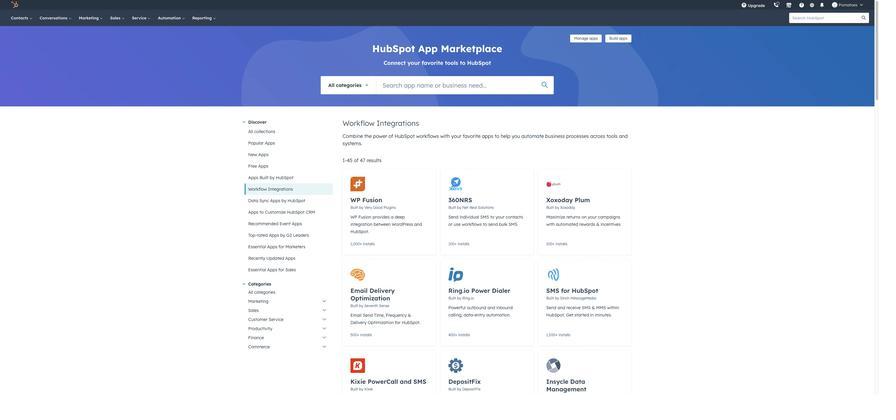 Task type: describe. For each thing, give the bounding box(es) containing it.
returns
[[567, 215, 581, 220]]

maximize returns on your campaigns with automated rewards & incentives
[[546, 215, 621, 227]]

apps for build apps
[[619, 36, 628, 41]]

fusion for integration
[[358, 215, 372, 220]]

installs for built
[[458, 242, 470, 246]]

notifications button
[[817, 0, 827, 10]]

a
[[391, 215, 394, 220]]

and inside wp fusion provides a deep integration between wordpress and hubspot.
[[414, 222, 422, 227]]

caret image for categories
[[243, 284, 245, 285]]

+ for sms for hubspot
[[556, 333, 558, 338]]

hubspot inside combine the power of hubspot workflows with your favorite apps to help you automate business processes across tools and systems.
[[395, 133, 415, 139]]

productivity
[[248, 326, 272, 332]]

send for built
[[449, 215, 459, 220]]

1-
[[343, 158, 347, 164]]

updated
[[266, 256, 284, 261]]

0 vertical spatial data
[[248, 198, 258, 204]]

1 vertical spatial xoxoday
[[560, 206, 575, 210]]

your inside maximize returns on your campaigns with automated rewards & incentives
[[588, 215, 597, 220]]

pomatoes
[[839, 2, 858, 7]]

0 vertical spatial sales link
[[107, 10, 128, 26]]

powercall
[[368, 378, 398, 386]]

built inside wp fusion built by very good plugins
[[351, 206, 358, 210]]

delivery inside email delivery optimization built by seventh sense
[[370, 287, 395, 295]]

use
[[454, 222, 461, 227]]

between
[[374, 222, 391, 227]]

manage apps link
[[571, 35, 602, 42]]

data sync apps by hubspot
[[248, 198, 305, 204]]

hubspot up connect
[[372, 42, 415, 55]]

sync
[[259, 198, 269, 204]]

recently
[[248, 256, 265, 261]]

productivity link
[[245, 324, 333, 334]]

and inside kixie powercall and sms built by kixie
[[400, 378, 412, 386]]

optimization inside email delivery optimization built by seventh sense
[[351, 295, 390, 302]]

management
[[546, 386, 587, 393]]

apps inside apps built by hubspot link
[[248, 175, 258, 181]]

marketplaces button
[[783, 0, 796, 10]]

45
[[347, 158, 353, 164]]

notifications image
[[820, 3, 825, 8]]

hubspot link
[[7, 1, 23, 8]]

0 vertical spatial ring.io
[[449, 287, 470, 295]]

built inside ring.io power dialer built by ring.io
[[449, 296, 456, 301]]

by inside depositfix built by depositfix
[[457, 387, 461, 392]]

data-
[[464, 313, 475, 318]]

+ for xoxoday plum
[[553, 242, 555, 246]]

search image
[[862, 16, 866, 20]]

0 vertical spatial tools
[[445, 59, 458, 66]]

new apps
[[248, 152, 269, 158]]

automation
[[158, 15, 182, 20]]

ring.io power dialer built by ring.io
[[449, 287, 510, 301]]

you
[[512, 133, 520, 139]]

top-
[[248, 233, 257, 238]]

apps built by hubspot link
[[245, 172, 333, 184]]

hubspot app marketplace link
[[372, 42, 502, 55]]

recently updated apps link
[[245, 253, 333, 264]]

1 horizontal spatial workflow integrations
[[343, 119, 419, 128]]

connect
[[384, 59, 406, 66]]

hubspot inside sms for hubspot built by sinch messagemedia
[[572, 287, 598, 295]]

contacts
[[506, 215, 523, 220]]

contacts
[[11, 15, 29, 20]]

pomatoes button
[[829, 0, 867, 10]]

menu containing pomatoes
[[737, 0, 868, 10]]

power
[[373, 133, 387, 139]]

1-45 of 47 results
[[343, 158, 382, 164]]

email for send
[[351, 313, 362, 318]]

400 + installs
[[449, 333, 470, 338]]

for down top-rated apps by g2 leaders
[[279, 244, 284, 250]]

top-rated apps by g2 leaders link
[[245, 230, 333, 241]]

finance
[[248, 335, 264, 341]]

marketplaces image
[[787, 3, 792, 8]]

customer service
[[248, 317, 284, 323]]

finance link
[[245, 334, 333, 343]]

event
[[280, 221, 291, 227]]

+ for 360nrs
[[455, 242, 457, 246]]

1 vertical spatial ring.io
[[462, 296, 474, 301]]

manage apps
[[574, 36, 598, 41]]

0 vertical spatial depositfix
[[449, 378, 481, 386]]

insycle data management link
[[539, 351, 632, 396]]

& for sms for hubspot
[[592, 305, 595, 311]]

1,000
[[351, 242, 360, 246]]

email for delivery
[[351, 287, 368, 295]]

to up 'send' at the bottom
[[490, 215, 495, 220]]

marketers
[[285, 244, 305, 250]]

and inside combine the power of hubspot workflows with your favorite apps to help you automate business processes across tools and systems.
[[619, 133, 628, 139]]

100 + installs for built
[[449, 242, 470, 246]]

discover button
[[242, 119, 333, 126]]

1 vertical spatial sales link
[[245, 306, 333, 315]]

for inside sms for hubspot built by sinch messagemedia
[[561, 287, 570, 295]]

wp fusion built by very good plugins
[[351, 196, 396, 210]]

results
[[367, 158, 382, 164]]

combine
[[343, 133, 363, 139]]

all for discover
[[248, 129, 253, 134]]

frequency
[[386, 313, 407, 318]]

send for for
[[546, 305, 557, 311]]

installs for plum
[[556, 242, 568, 246]]

recommended event apps
[[248, 221, 302, 227]]

by inside xoxoday plum built by xoxoday
[[555, 206, 559, 210]]

hubspot down marketplace on the right top of the page
[[467, 59, 491, 66]]

all for categories
[[248, 290, 253, 295]]

built inside sms for hubspot built by sinch messagemedia
[[546, 296, 554, 301]]

campaigns
[[598, 215, 620, 220]]

delivery inside email send time, frequency & delivery optimization for hubspot.
[[351, 320, 367, 326]]

individual
[[460, 215, 479, 220]]

0 vertical spatial favorite
[[422, 59, 443, 66]]

0 horizontal spatial marketing link
[[75, 10, 107, 26]]

for inside 'link'
[[279, 267, 284, 273]]

apps inside "apps to customize hubspot crm" link
[[248, 210, 258, 215]]

automated
[[556, 222, 578, 227]]

send and receive sms & mms within hubspot. get started in minutes.
[[546, 305, 619, 318]]

0 horizontal spatial marketing
[[79, 15, 100, 20]]

hubspot inside data sync apps by hubspot link
[[288, 198, 305, 204]]

upgrade image
[[742, 3, 747, 8]]

fusion for good
[[362, 196, 382, 204]]

free apps link
[[245, 161, 333, 172]]

all categories button
[[321, 76, 376, 94]]

hubspot image
[[11, 1, 18, 8]]

built inside email delivery optimization built by seventh sense
[[351, 304, 358, 308]]

apps inside combine the power of hubspot workflows with your favorite apps to help you automate business processes across tools and systems.
[[482, 133, 493, 139]]

0 horizontal spatial all categories
[[248, 290, 275, 295]]

insycle
[[546, 378, 569, 386]]

1 horizontal spatial marketing
[[248, 299, 269, 304]]

by inside wp fusion built by very good plugins
[[359, 206, 363, 210]]

sense
[[379, 304, 389, 308]]

reporting link
[[189, 10, 220, 26]]

seventh
[[364, 304, 378, 308]]

workflows inside combine the power of hubspot workflows with your favorite apps to help you automate business processes across tools and systems.
[[416, 133, 439, 139]]

wp for wp fusion built by very good plugins
[[351, 196, 361, 204]]

Search app name or business need... search field
[[376, 76, 554, 94]]

caret image for discover
[[243, 122, 245, 123]]

settings image
[[809, 3, 815, 8]]

essential apps for marketers
[[248, 244, 305, 250]]

receive
[[567, 305, 581, 311]]

reporting
[[192, 15, 213, 20]]

new
[[248, 152, 257, 158]]

calling icon button
[[771, 1, 782, 9]]

by inside ring.io power dialer built by ring.io
[[457, 296, 461, 301]]

1 horizontal spatial marketing link
[[245, 297, 333, 306]]

essential apps for marketers link
[[245, 241, 333, 253]]

deep
[[395, 215, 405, 220]]

data inside insycle data management
[[570, 378, 585, 386]]

wp fusion provides a deep integration between wordpress and hubspot.
[[351, 215, 422, 235]]

entry
[[475, 313, 485, 318]]

calling icon image
[[774, 2, 779, 8]]

started
[[575, 313, 589, 318]]

discover
[[248, 120, 267, 125]]

optimization inside email send time, frequency & delivery optimization for hubspot.
[[368, 320, 394, 326]]

apps built by hubspot
[[248, 175, 294, 181]]

+ for ring.io power dialer
[[455, 333, 457, 338]]

search button
[[859, 13, 869, 23]]

hubspot inside apps built by hubspot link
[[276, 175, 294, 181]]

popular apps link
[[245, 138, 333, 149]]

100 for 360nrs
[[449, 242, 455, 246]]

by inside kixie powercall and sms built by kixie
[[359, 387, 363, 392]]

service inside customer service link
[[269, 317, 284, 323]]

minutes.
[[595, 313, 612, 318]]

0 vertical spatial kixie
[[351, 378, 366, 386]]

systems.
[[343, 141, 362, 147]]

popular apps
[[248, 141, 275, 146]]

tools inside combine the power of hubspot workflows with your favorite apps to help you automate business processes across tools and systems.
[[607, 133, 618, 139]]

+ for wp fusion
[[360, 242, 362, 246]]

all categories inside popup button
[[328, 82, 362, 88]]

installs for power
[[458, 333, 470, 338]]

commerce link
[[245, 343, 333, 352]]

hubspot. inside email send time, frequency & delivery optimization for hubspot.
[[402, 320, 421, 326]]

all collections link
[[245, 126, 333, 138]]



Task type: locate. For each thing, give the bounding box(es) containing it.
0 vertical spatial email
[[351, 287, 368, 295]]

for inside email send time, frequency & delivery optimization for hubspot.
[[395, 320, 401, 326]]

2 vertical spatial hubspot.
[[402, 320, 421, 326]]

wp inside wp fusion built by very good plugins
[[351, 196, 361, 204]]

sales inside 'link'
[[285, 267, 296, 273]]

apps right sync
[[270, 198, 280, 204]]

send down seventh
[[363, 313, 373, 318]]

essential down recently
[[248, 267, 266, 273]]

mms
[[596, 305, 606, 311]]

plum
[[575, 196, 590, 204]]

tools right across
[[607, 133, 618, 139]]

0 vertical spatial workflows
[[416, 133, 439, 139]]

customize
[[265, 210, 286, 215]]

to left 'send' at the bottom
[[483, 222, 487, 227]]

and inside "send and receive sms & mms within hubspot. get started in minutes."
[[558, 305, 565, 311]]

integrations up power
[[377, 119, 419, 128]]

0 horizontal spatial 100 + installs
[[449, 242, 470, 246]]

1 vertical spatial workflow integrations
[[248, 187, 293, 192]]

+ for email delivery optimization
[[357, 333, 359, 338]]

send inside email send time, frequency & delivery optimization for hubspot.
[[363, 313, 373, 318]]

built inside "360nrs built by net real solutions"
[[449, 206, 456, 210]]

sales left service link
[[110, 15, 122, 20]]

across
[[590, 133, 605, 139]]

hubspot. down frequency
[[402, 320, 421, 326]]

2 horizontal spatial sales
[[285, 267, 296, 273]]

built inside kixie powercall and sms built by kixie
[[351, 387, 358, 392]]

get
[[566, 313, 574, 318]]

hubspot up messagemedia
[[572, 287, 598, 295]]

1 horizontal spatial with
[[546, 222, 555, 227]]

2 vertical spatial sales
[[248, 308, 259, 314]]

of
[[389, 133, 393, 139], [354, 158, 359, 164]]

1 horizontal spatial data
[[570, 378, 585, 386]]

1 vertical spatial favorite
[[463, 133, 481, 139]]

menu item
[[770, 0, 771, 10]]

and right 'powercall'
[[400, 378, 412, 386]]

1 100 from the left
[[449, 242, 455, 246]]

delivery up the 500 + installs
[[351, 320, 367, 326]]

build apps link
[[606, 35, 632, 42]]

kixie
[[351, 378, 366, 386], [364, 387, 373, 392]]

apps down free
[[248, 175, 258, 181]]

0 vertical spatial optimization
[[351, 295, 390, 302]]

& right frequency
[[408, 313, 411, 318]]

optimization
[[351, 295, 390, 302], [368, 320, 394, 326]]

for down frequency
[[395, 320, 401, 326]]

sms for hubspot built by sinch messagemedia
[[546, 287, 598, 301]]

1 vertical spatial workflows
[[462, 222, 482, 227]]

email inside email send time, frequency & delivery optimization for hubspot.
[[351, 313, 362, 318]]

installs right 1,500
[[559, 333, 571, 338]]

0 vertical spatial hubspot.
[[351, 229, 369, 235]]

delivery
[[370, 287, 395, 295], [351, 320, 367, 326]]

caret image inside discover dropdown button
[[243, 122, 245, 123]]

47
[[360, 158, 365, 164]]

2 horizontal spatial &
[[597, 222, 600, 227]]

depositfix inside depositfix built by depositfix
[[462, 387, 481, 392]]

apps inside essential apps for marketers link
[[267, 244, 277, 250]]

all
[[328, 82, 335, 88], [248, 129, 253, 134], [248, 290, 253, 295]]

ring.io up the powerful at the bottom of the page
[[449, 287, 470, 295]]

2 email from the top
[[351, 313, 362, 318]]

apps up 'recently updated apps'
[[267, 244, 277, 250]]

marketing link
[[75, 10, 107, 26], [245, 297, 333, 306]]

data left sync
[[248, 198, 258, 204]]

1 vertical spatial email
[[351, 313, 362, 318]]

apps for manage apps
[[590, 36, 598, 41]]

1 vertical spatial workflow
[[248, 187, 267, 192]]

xoxoday up returns
[[560, 206, 575, 210]]

to
[[460, 59, 466, 66], [495, 133, 500, 139], [260, 210, 264, 215], [490, 215, 495, 220], [483, 222, 487, 227]]

send inside "send and receive sms & mms within hubspot. get started in minutes."
[[546, 305, 557, 311]]

1 horizontal spatial of
[[389, 133, 393, 139]]

1 horizontal spatial tools
[[607, 133, 618, 139]]

integration
[[351, 222, 373, 227]]

0 vertical spatial integrations
[[377, 119, 419, 128]]

send
[[488, 222, 498, 227]]

installs right 400
[[458, 333, 470, 338]]

apps inside the popular apps link
[[265, 141, 275, 146]]

send inside send individual sms to your contacts or use workflows to send bulk sms
[[449, 215, 459, 220]]

sms
[[480, 215, 489, 220], [509, 222, 518, 227], [546, 287, 559, 295], [582, 305, 591, 311], [414, 378, 427, 386]]

build apps
[[610, 36, 628, 41]]

apps inside recommended event apps link
[[292, 221, 302, 227]]

caret image left discover
[[243, 122, 245, 123]]

sales down recently updated apps link
[[285, 267, 296, 273]]

1 horizontal spatial hubspot.
[[402, 320, 421, 326]]

1 horizontal spatial workflows
[[462, 222, 482, 227]]

0 vertical spatial &
[[597, 222, 600, 227]]

100 for xoxoday
[[546, 242, 553, 246]]

apps inside free apps link
[[258, 164, 268, 169]]

collections
[[254, 129, 275, 134]]

2 wp from the top
[[351, 215, 357, 220]]

incentives
[[601, 222, 621, 227]]

hubspot. inside wp fusion provides a deep integration between wordpress and hubspot.
[[351, 229, 369, 235]]

by inside sms for hubspot built by sinch messagemedia
[[555, 296, 559, 301]]

essential up recently
[[248, 244, 266, 250]]

hubspot up "apps to customize hubspot crm" link
[[288, 198, 305, 204]]

1 vertical spatial all categories
[[248, 290, 275, 295]]

connect your favorite tools to hubspot
[[384, 59, 491, 66]]

caret image
[[243, 122, 245, 123], [243, 284, 245, 285]]

and down sinch
[[558, 305, 565, 311]]

installs right 500
[[360, 333, 372, 338]]

0 horizontal spatial workflow
[[248, 187, 267, 192]]

kixie powercall and sms built by kixie
[[351, 378, 427, 392]]

1 horizontal spatial 100 + installs
[[546, 242, 568, 246]]

1 vertical spatial all
[[248, 129, 253, 134]]

1 vertical spatial with
[[546, 222, 555, 227]]

data right insycle
[[570, 378, 585, 386]]

workflow integrations down apps built by hubspot
[[248, 187, 293, 192]]

2 100 from the left
[[546, 242, 553, 246]]

favorite inside combine the power of hubspot workflows with your favorite apps to help you automate business processes across tools and systems.
[[463, 133, 481, 139]]

apps left help
[[482, 133, 493, 139]]

apps down recommended event apps
[[269, 233, 279, 238]]

popular
[[248, 141, 264, 146]]

real
[[470, 206, 477, 210]]

for down updated
[[279, 267, 284, 273]]

delivery up sense
[[370, 287, 395, 295]]

installs right 1,000
[[363, 242, 375, 246]]

very
[[364, 206, 372, 210]]

rated
[[257, 233, 268, 238]]

apps to customize hubspot crm
[[248, 210, 315, 215]]

& right rewards
[[597, 222, 600, 227]]

apps right event
[[292, 221, 302, 227]]

integrations up data sync apps by hubspot
[[268, 187, 293, 192]]

0 horizontal spatial integrations
[[268, 187, 293, 192]]

& for email delivery optimization
[[408, 313, 411, 318]]

sms inside kixie powercall and sms built by kixie
[[414, 378, 427, 386]]

installs for fusion
[[363, 242, 375, 246]]

1 essential from the top
[[248, 244, 266, 250]]

sms inside "send and receive sms & mms within hubspot. get started in minutes."
[[582, 305, 591, 311]]

help image
[[799, 3, 805, 8]]

1 vertical spatial marketing
[[248, 299, 269, 304]]

400
[[449, 333, 455, 338]]

apps right free
[[258, 164, 268, 169]]

0 horizontal spatial hubspot.
[[351, 229, 369, 235]]

0 horizontal spatial with
[[440, 133, 450, 139]]

email up 500
[[351, 313, 362, 318]]

0 vertical spatial fusion
[[362, 196, 382, 204]]

0 vertical spatial all
[[328, 82, 335, 88]]

apps down 'recently updated apps'
[[267, 267, 277, 273]]

recommended
[[248, 221, 278, 227]]

contacts link
[[7, 10, 36, 26]]

send left receive
[[546, 305, 557, 311]]

1,000 + installs
[[351, 242, 375, 246]]

2 vertical spatial send
[[363, 313, 373, 318]]

to inside combine the power of hubspot workflows with your favorite apps to help you automate business processes across tools and systems.
[[495, 133, 500, 139]]

caret image left categories
[[243, 284, 245, 285]]

sales up customer at bottom
[[248, 308, 259, 314]]

service link
[[128, 10, 154, 26]]

installs down use
[[458, 242, 470, 246]]

dialer
[[492, 287, 510, 295]]

0 vertical spatial workflow integrations
[[343, 119, 419, 128]]

1 horizontal spatial 100
[[546, 242, 553, 246]]

2 vertical spatial &
[[408, 313, 411, 318]]

all collections
[[248, 129, 275, 134]]

data
[[248, 198, 258, 204], [570, 378, 585, 386]]

fusion up very
[[362, 196, 382, 204]]

with
[[440, 133, 450, 139], [546, 222, 555, 227]]

workflows
[[416, 133, 439, 139], [462, 222, 482, 227]]

hubspot right power
[[395, 133, 415, 139]]

& inside "send and receive sms & mms within hubspot. get started in minutes."
[[592, 305, 595, 311]]

1 vertical spatial data
[[570, 378, 585, 386]]

1 vertical spatial tools
[[607, 133, 618, 139]]

0 vertical spatial of
[[389, 133, 393, 139]]

apps inside data sync apps by hubspot link
[[270, 198, 280, 204]]

manage
[[574, 36, 589, 41]]

0 vertical spatial all categories
[[328, 82, 362, 88]]

customer
[[248, 317, 268, 323]]

processes
[[566, 133, 589, 139]]

business
[[545, 133, 565, 139]]

0 vertical spatial marketing link
[[75, 10, 107, 26]]

installs for for
[[559, 333, 571, 338]]

0 horizontal spatial workflow integrations
[[248, 187, 293, 192]]

0 horizontal spatial send
[[363, 313, 373, 318]]

to left help
[[495, 133, 500, 139]]

integrations
[[377, 119, 419, 128], [268, 187, 293, 192]]

and right the wordpress
[[414, 222, 422, 227]]

hubspot. left get
[[546, 313, 565, 318]]

of right power
[[389, 133, 393, 139]]

1 vertical spatial kixie
[[364, 387, 373, 392]]

apps right build
[[619, 36, 628, 41]]

2 horizontal spatial apps
[[619, 36, 628, 41]]

sinch
[[560, 296, 570, 301]]

100 + installs for plum
[[546, 242, 568, 246]]

combine the power of hubspot workflows with your favorite apps to help you automate business processes across tools and systems.
[[343, 133, 628, 147]]

installs down automated
[[556, 242, 568, 246]]

hubspot. inside "send and receive sms & mms within hubspot. get started in minutes."
[[546, 313, 565, 318]]

0 horizontal spatial tools
[[445, 59, 458, 66]]

apps inside top-rated apps by g2 leaders link
[[269, 233, 279, 238]]

caret image inside categories dropdown button
[[243, 284, 245, 285]]

automation.
[[486, 313, 511, 318]]

0 horizontal spatial workflows
[[416, 133, 439, 139]]

1 vertical spatial sales
[[285, 267, 296, 273]]

kixie down 'powercall'
[[364, 387, 373, 392]]

0 vertical spatial with
[[440, 133, 450, 139]]

optimization up seventh
[[351, 295, 390, 302]]

app
[[418, 42, 438, 55]]

1 vertical spatial caret image
[[243, 284, 245, 285]]

1 horizontal spatial delivery
[[370, 287, 395, 295]]

+
[[360, 242, 362, 246], [455, 242, 457, 246], [553, 242, 555, 246], [357, 333, 359, 338], [455, 333, 457, 338], [556, 333, 558, 338]]

apps to customize hubspot crm link
[[245, 207, 333, 218]]

& inside maximize returns on your campaigns with automated rewards & incentives
[[597, 222, 600, 227]]

1 email from the top
[[351, 287, 368, 295]]

0 horizontal spatial data
[[248, 198, 258, 204]]

hubspot inside "apps to customize hubspot crm" link
[[287, 210, 305, 215]]

1 horizontal spatial workflow
[[343, 119, 375, 128]]

with inside maximize returns on your campaigns with automated rewards & incentives
[[546, 222, 555, 227]]

1 horizontal spatial apps
[[590, 36, 598, 41]]

your inside combine the power of hubspot workflows with your favorite apps to help you automate business processes across tools and systems.
[[451, 133, 462, 139]]

bulk
[[499, 222, 508, 227]]

1 horizontal spatial all categories
[[328, 82, 362, 88]]

depositfix
[[449, 378, 481, 386], [462, 387, 481, 392]]

and right across
[[619, 133, 628, 139]]

& up in
[[592, 305, 595, 311]]

tyler black image
[[832, 2, 838, 8]]

of inside combine the power of hubspot workflows with your favorite apps to help you automate business processes across tools and systems.
[[389, 133, 393, 139]]

free apps
[[248, 164, 268, 169]]

workflow integrations inside workflow integrations link
[[248, 187, 293, 192]]

ring.io up the "outbound"
[[462, 296, 474, 301]]

0 horizontal spatial sales link
[[107, 10, 128, 26]]

workflow up sync
[[248, 187, 267, 192]]

service up productivity link
[[269, 317, 284, 323]]

fusion inside wp fusion provides a deep integration between wordpress and hubspot.
[[358, 215, 372, 220]]

0 vertical spatial essential
[[248, 244, 266, 250]]

menu
[[737, 0, 868, 10]]

360nrs built by net real solutions
[[449, 196, 494, 210]]

recently updated apps
[[248, 256, 296, 261]]

0 vertical spatial xoxoday
[[546, 196, 573, 204]]

built inside xoxoday plum built by xoxoday
[[546, 206, 554, 210]]

send up or
[[449, 215, 459, 220]]

kixie left 'powercall'
[[351, 378, 366, 386]]

installs for delivery
[[360, 333, 372, 338]]

1 vertical spatial integrations
[[268, 187, 293, 192]]

essential for essential apps for sales
[[248, 267, 266, 273]]

to up recommended
[[260, 210, 264, 215]]

fusion up the integration on the bottom of the page
[[358, 215, 372, 220]]

wp for wp fusion provides a deep integration between wordpress and hubspot.
[[351, 215, 357, 220]]

0 vertical spatial categories
[[336, 82, 362, 88]]

0 horizontal spatial categories
[[254, 290, 275, 295]]

apps inside recently updated apps link
[[285, 256, 296, 261]]

marketplace
[[441, 42, 502, 55]]

service inside service link
[[132, 15, 148, 20]]

2 caret image from the top
[[243, 284, 245, 285]]

hubspot. down the integration on the bottom of the page
[[351, 229, 369, 235]]

1 vertical spatial wp
[[351, 215, 357, 220]]

apps
[[265, 141, 275, 146], [258, 152, 269, 158], [258, 164, 268, 169], [248, 175, 258, 181], [270, 198, 280, 204], [248, 210, 258, 215], [292, 221, 302, 227], [269, 233, 279, 238], [267, 244, 277, 250], [285, 256, 296, 261], [267, 267, 277, 273]]

plugins
[[384, 206, 396, 210]]

0 vertical spatial delivery
[[370, 287, 395, 295]]

apps right new
[[258, 152, 269, 158]]

0 horizontal spatial 100
[[449, 242, 455, 246]]

2 100 + installs from the left
[[546, 242, 568, 246]]

net
[[462, 206, 469, 210]]

by
[[270, 175, 275, 181], [282, 198, 287, 204], [359, 206, 363, 210], [457, 206, 461, 210], [555, 206, 559, 210], [280, 233, 285, 238], [457, 296, 461, 301], [555, 296, 559, 301], [359, 304, 363, 308], [359, 387, 363, 392], [457, 387, 461, 392]]

2 horizontal spatial send
[[546, 305, 557, 311]]

1 caret image from the top
[[243, 122, 245, 123]]

Search HubSpot search field
[[790, 13, 864, 23]]

or
[[449, 222, 453, 227]]

1 vertical spatial hubspot.
[[546, 313, 565, 318]]

essential for essential apps for marketers
[[248, 244, 266, 250]]

hubspot up workflow integrations link
[[276, 175, 294, 181]]

time,
[[374, 313, 385, 318]]

sms inside sms for hubspot built by sinch messagemedia
[[546, 287, 559, 295]]

for up sinch
[[561, 287, 570, 295]]

maximize
[[546, 215, 565, 220]]

tools down hubspot app marketplace at the top
[[445, 59, 458, 66]]

xoxoday
[[546, 196, 573, 204], [560, 206, 575, 210]]

hubspot down data sync apps by hubspot link
[[287, 210, 305, 215]]

1 horizontal spatial service
[[269, 317, 284, 323]]

apps right manage
[[590, 36, 598, 41]]

upgrade
[[748, 3, 765, 8]]

wp inside wp fusion provides a deep integration between wordpress and hubspot.
[[351, 215, 357, 220]]

1 horizontal spatial favorite
[[463, 133, 481, 139]]

conversations
[[40, 15, 69, 20]]

calling,
[[449, 313, 463, 318]]

0 horizontal spatial apps
[[482, 133, 493, 139]]

100 down or
[[449, 242, 455, 246]]

service left the automation
[[132, 15, 148, 20]]

by inside email delivery optimization built by seventh sense
[[359, 304, 363, 308]]

100 + installs down use
[[449, 242, 470, 246]]

and inside powerful outbound and inbound calling, data-entry automation.
[[488, 305, 495, 311]]

0 vertical spatial workflow
[[343, 119, 375, 128]]

& inside email send time, frequency & delivery optimization for hubspot.
[[408, 313, 411, 318]]

apps down essential apps for marketers link
[[285, 256, 296, 261]]

1 horizontal spatial &
[[592, 305, 595, 311]]

1 vertical spatial marketing link
[[245, 297, 333, 306]]

1 horizontal spatial categories
[[336, 82, 362, 88]]

0 horizontal spatial delivery
[[351, 320, 367, 326]]

ring.io
[[449, 287, 470, 295], [462, 296, 474, 301]]

data sync apps by hubspot link
[[245, 195, 333, 207]]

2 essential from the top
[[248, 267, 266, 273]]

2 vertical spatial all
[[248, 290, 253, 295]]

xoxoday up maximize in the bottom of the page
[[546, 196, 573, 204]]

workflow integrations link
[[245, 184, 333, 195]]

email inside email delivery optimization built by seventh sense
[[351, 287, 368, 295]]

1 vertical spatial of
[[354, 158, 359, 164]]

email up seventh
[[351, 287, 368, 295]]

1 100 + installs from the left
[[449, 242, 470, 246]]

workflows inside send individual sms to your contacts or use workflows to send bulk sms
[[462, 222, 482, 227]]

your inside send individual sms to your contacts or use workflows to send bulk sms
[[496, 215, 505, 220]]

0 horizontal spatial of
[[354, 158, 359, 164]]

1 vertical spatial optimization
[[368, 320, 394, 326]]

all inside popup button
[[328, 82, 335, 88]]

1 vertical spatial depositfix
[[462, 387, 481, 392]]

fusion inside wp fusion built by very good plugins
[[362, 196, 382, 204]]

1 vertical spatial essential
[[248, 267, 266, 273]]

and up automation.
[[488, 305, 495, 311]]

optimization down time,
[[368, 320, 394, 326]]

1 vertical spatial delivery
[[351, 320, 367, 326]]

0 vertical spatial sales
[[110, 15, 122, 20]]

help button
[[797, 0, 807, 10]]

1,500
[[546, 333, 556, 338]]

1 wp from the top
[[351, 196, 361, 204]]

0 horizontal spatial sales
[[110, 15, 122, 20]]

to down marketplace on the right top of the page
[[460, 59, 466, 66]]

essential inside 'link'
[[248, 267, 266, 273]]

by inside "360nrs built by net real solutions"
[[457, 206, 461, 210]]

with inside combine the power of hubspot workflows with your favorite apps to help you automate business processes across tools and systems.
[[440, 133, 450, 139]]

1 vertical spatial categories
[[254, 290, 275, 295]]

1 vertical spatial send
[[546, 305, 557, 311]]

apps inside essential apps for sales 'link'
[[267, 267, 277, 273]]

apps down the collections
[[265, 141, 275, 146]]

workflow up combine
[[343, 119, 375, 128]]

100 + installs down automated
[[546, 242, 568, 246]]

of left 47 at the top left of page
[[354, 158, 359, 164]]

2 horizontal spatial hubspot.
[[546, 313, 565, 318]]

1 vertical spatial fusion
[[358, 215, 372, 220]]

100 down maximize in the bottom of the page
[[546, 242, 553, 246]]

workflow integrations up power
[[343, 119, 419, 128]]

apps inside new apps link
[[258, 152, 269, 158]]

send
[[449, 215, 459, 220], [546, 305, 557, 311], [363, 313, 373, 318]]

insycle data management
[[546, 378, 587, 393]]

built inside depositfix built by depositfix
[[449, 387, 456, 392]]

outbound
[[467, 305, 486, 311]]

apps up recommended
[[248, 210, 258, 215]]

categories inside popup button
[[336, 82, 362, 88]]



Task type: vqa. For each thing, say whether or not it's contained in the screenshot.
Very
yes



